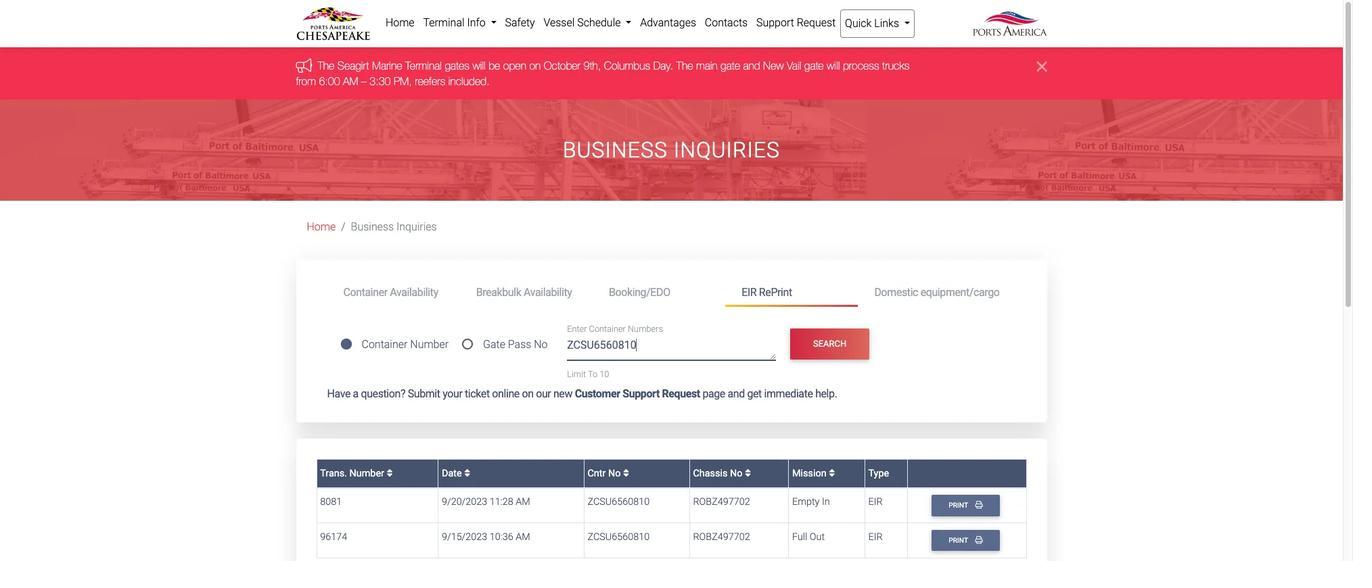 Task type: locate. For each thing, give the bounding box(es) containing it.
info
[[467, 16, 486, 29]]

cntr no link
[[588, 468, 629, 480]]

1 vertical spatial print link
[[932, 531, 1001, 552]]

support up the new at the right of page
[[757, 16, 795, 29]]

10
[[600, 369, 609, 380]]

0 vertical spatial home
[[386, 16, 415, 29]]

bullhorn image
[[296, 58, 318, 73]]

breakbulk availability
[[476, 286, 572, 299]]

number
[[410, 339, 449, 351], [350, 468, 384, 480]]

support right the customer
[[623, 388, 660, 401]]

the up 6:00
[[318, 60, 335, 72]]

1 horizontal spatial gate
[[805, 60, 824, 72]]

0 vertical spatial print
[[949, 502, 970, 511]]

print link
[[932, 496, 1001, 517], [932, 531, 1001, 552]]

on
[[530, 60, 541, 72], [522, 388, 534, 401]]

0 vertical spatial print image
[[976, 502, 983, 509]]

0 horizontal spatial number
[[350, 468, 384, 480]]

empty
[[793, 497, 820, 509]]

request left quick
[[797, 16, 836, 29]]

1 horizontal spatial number
[[410, 339, 449, 351]]

1 horizontal spatial home link
[[381, 9, 419, 37]]

sort image inside chassis no link
[[745, 469, 751, 479]]

2 sort image from the left
[[623, 469, 629, 479]]

2 zcsu6560810 from the top
[[588, 532, 650, 543]]

container up container number
[[344, 286, 388, 299]]

gate right vail
[[805, 60, 824, 72]]

2 print from the top
[[949, 537, 970, 545]]

eir reprint
[[742, 286, 793, 299]]

eir right out
[[869, 532, 883, 543]]

robz497702 for empty
[[693, 497, 750, 509]]

0 vertical spatial on
[[530, 60, 541, 72]]

2 horizontal spatial no
[[730, 468, 743, 480]]

1 vertical spatial on
[[522, 388, 534, 401]]

container right "enter"
[[589, 324, 626, 335]]

0 vertical spatial home link
[[381, 9, 419, 37]]

1 print link from the top
[[932, 496, 1001, 517]]

and left the new at the right of page
[[743, 60, 761, 72]]

1 print from the top
[[949, 502, 970, 511]]

0 horizontal spatial gate
[[721, 60, 740, 72]]

1 horizontal spatial business inquiries
[[563, 137, 780, 163]]

print link for empty in
[[932, 496, 1001, 517]]

booking/edo link
[[593, 280, 726, 305]]

advantages link
[[636, 9, 701, 37]]

trans. number
[[320, 468, 387, 480]]

2 availability from the left
[[524, 286, 572, 299]]

on left our
[[522, 388, 534, 401]]

0 vertical spatial eir
[[742, 286, 757, 299]]

help.
[[816, 388, 838, 401]]

1 vertical spatial print image
[[976, 537, 983, 544]]

sort image right chassis
[[745, 469, 751, 479]]

print for in
[[949, 502, 970, 511]]

equipment/cargo
[[921, 286, 1000, 299]]

business
[[563, 137, 668, 163], [351, 221, 394, 234]]

print link for full out
[[932, 531, 1001, 552]]

schedule
[[578, 16, 621, 29]]

sort image inside trans. number link
[[387, 469, 393, 479]]

availability for breakbulk availability
[[524, 286, 572, 299]]

0 vertical spatial support
[[757, 16, 795, 29]]

your
[[443, 388, 463, 401]]

2 gate from the left
[[805, 60, 824, 72]]

container up question?
[[362, 339, 408, 351]]

2 print link from the top
[[932, 531, 1001, 552]]

availability up "enter"
[[524, 286, 572, 299]]

9th,
[[584, 60, 601, 72]]

immediate
[[765, 388, 813, 401]]

breakbulk availability link
[[460, 280, 593, 305]]

sort image right trans.
[[387, 469, 393, 479]]

1 sort image from the left
[[387, 469, 393, 479]]

0 horizontal spatial availability
[[390, 286, 439, 299]]

terminal inside the seagirt marine terminal gates will be open on october 9th, columbus day. the main gate and new vail gate will process trucks from 6:00 am – 3:30 pm, reefers included.
[[406, 60, 442, 72]]

4 sort image from the left
[[829, 469, 835, 479]]

1 vertical spatial number
[[350, 468, 384, 480]]

gate
[[721, 60, 740, 72], [805, 60, 824, 72]]

columbus
[[604, 60, 651, 72]]

1 vertical spatial terminal
[[406, 60, 442, 72]]

numbers
[[628, 324, 663, 335]]

am left –
[[343, 75, 358, 87]]

trucks
[[883, 60, 910, 72]]

1 vertical spatial robz497702
[[693, 532, 750, 543]]

0 horizontal spatial the
[[318, 60, 335, 72]]

will left be
[[473, 60, 486, 72]]

process
[[843, 60, 880, 72]]

eir down type
[[869, 497, 883, 509]]

0 vertical spatial business inquiries
[[563, 137, 780, 163]]

terminal
[[423, 16, 465, 29], [406, 60, 442, 72]]

3:30
[[370, 75, 391, 87]]

sort image up in
[[829, 469, 835, 479]]

1 horizontal spatial no
[[608, 468, 621, 480]]

date
[[442, 468, 464, 480]]

–
[[361, 75, 367, 87]]

inquiries
[[674, 137, 780, 163], [397, 221, 437, 234]]

0 vertical spatial number
[[410, 339, 449, 351]]

full out
[[793, 532, 825, 543]]

date link
[[442, 468, 471, 480]]

2 vertical spatial eir
[[869, 532, 883, 543]]

6:00
[[319, 75, 340, 87]]

sort image inside cntr no 'link'
[[623, 469, 629, 479]]

contacts
[[705, 16, 748, 29]]

get
[[748, 388, 762, 401]]

on right "open"
[[530, 60, 541, 72]]

1 vertical spatial am
[[516, 497, 530, 509]]

day.
[[654, 60, 674, 72]]

1 vertical spatial home link
[[307, 221, 336, 234]]

0 horizontal spatial no
[[534, 339, 548, 351]]

1 vertical spatial business
[[351, 221, 394, 234]]

0 vertical spatial container
[[344, 286, 388, 299]]

0 vertical spatial robz497702
[[693, 497, 750, 509]]

1 vertical spatial inquiries
[[397, 221, 437, 234]]

the
[[318, 60, 335, 72], [677, 60, 693, 72]]

trans.
[[320, 468, 347, 480]]

0 vertical spatial business
[[563, 137, 668, 163]]

vessel schedule
[[544, 16, 624, 29]]

home
[[386, 16, 415, 29], [307, 221, 336, 234]]

terminal left info
[[423, 16, 465, 29]]

main
[[696, 60, 718, 72]]

customer support request link
[[575, 388, 700, 401]]

quick links
[[845, 17, 902, 30]]

am inside the seagirt marine terminal gates will be open on october 9th, columbus day. the main gate and new vail gate will process trucks from 6:00 am – 3:30 pm, reefers included.
[[343, 75, 358, 87]]

Enter Container Numbers text field
[[567, 338, 776, 361]]

number up submit
[[410, 339, 449, 351]]

0 vertical spatial and
[[743, 60, 761, 72]]

0 horizontal spatial business inquiries
[[351, 221, 437, 234]]

domestic equipment/cargo link
[[859, 280, 1016, 305]]

no
[[534, 339, 548, 351], [608, 468, 621, 480], [730, 468, 743, 480]]

1 horizontal spatial the
[[677, 60, 693, 72]]

zcsu6560810 for 9/15/2023 10:36 am
[[588, 532, 650, 543]]

home for rightmost home link
[[386, 16, 415, 29]]

the right day.
[[677, 60, 693, 72]]

customer
[[575, 388, 620, 401]]

robz497702
[[693, 497, 750, 509], [693, 532, 750, 543]]

2 print image from the top
[[976, 537, 983, 544]]

eir left reprint
[[742, 286, 757, 299]]

1 vertical spatial print
[[949, 537, 970, 545]]

the seagirt marine terminal gates will be open on october 9th, columbus day. the main gate and new vail gate will process trucks from 6:00 am – 3:30 pm, reefers included. alert
[[0, 48, 1344, 100]]

1 vertical spatial home
[[307, 221, 336, 234]]

to
[[588, 369, 598, 380]]

availability up container number
[[390, 286, 439, 299]]

3 sort image from the left
[[745, 469, 751, 479]]

1 horizontal spatial home
[[386, 16, 415, 29]]

2 vertical spatial am
[[516, 532, 530, 543]]

print
[[949, 502, 970, 511], [949, 537, 970, 545]]

0 vertical spatial zcsu6560810
[[588, 497, 650, 509]]

submit
[[408, 388, 440, 401]]

9/15/2023
[[442, 532, 488, 543]]

1 vertical spatial support
[[623, 388, 660, 401]]

terminal info link
[[419, 9, 501, 37]]

1 gate from the left
[[721, 60, 740, 72]]

enter container numbers
[[567, 324, 663, 335]]

eir
[[742, 286, 757, 299], [869, 497, 883, 509], [869, 532, 883, 543]]

1 horizontal spatial request
[[797, 16, 836, 29]]

0 vertical spatial request
[[797, 16, 836, 29]]

1 horizontal spatial will
[[827, 60, 840, 72]]

print image
[[976, 502, 983, 509], [976, 537, 983, 544]]

container availability
[[344, 286, 439, 299]]

will left process
[[827, 60, 840, 72]]

1 vertical spatial zcsu6560810
[[588, 532, 650, 543]]

1 horizontal spatial business
[[563, 137, 668, 163]]

terminal info
[[423, 16, 488, 29]]

2 robz497702 from the top
[[693, 532, 750, 543]]

1 print image from the top
[[976, 502, 983, 509]]

gate right main
[[721, 60, 740, 72]]

1 vertical spatial eir
[[869, 497, 883, 509]]

from
[[296, 75, 316, 87]]

0 horizontal spatial request
[[662, 388, 700, 401]]

sort image inside mission link
[[829, 469, 835, 479]]

limit to 10
[[567, 369, 609, 380]]

1 horizontal spatial support
[[757, 16, 795, 29]]

online
[[492, 388, 520, 401]]

sort image
[[387, 469, 393, 479], [623, 469, 629, 479], [745, 469, 751, 479], [829, 469, 835, 479]]

1 zcsu6560810 from the top
[[588, 497, 650, 509]]

no right cntr
[[608, 468, 621, 480]]

out
[[810, 532, 825, 543]]

am right 11:28
[[516, 497, 530, 509]]

request inside support request link
[[797, 16, 836, 29]]

and left get
[[728, 388, 745, 401]]

0 horizontal spatial home
[[307, 221, 336, 234]]

1 robz497702 from the top
[[693, 497, 750, 509]]

sort image for mission
[[829, 469, 835, 479]]

1 horizontal spatial inquiries
[[674, 137, 780, 163]]

1 vertical spatial business inquiries
[[351, 221, 437, 234]]

will
[[473, 60, 486, 72], [827, 60, 840, 72]]

mission link
[[793, 468, 835, 480]]

sort image right cntr
[[623, 469, 629, 479]]

no right chassis
[[730, 468, 743, 480]]

eir reprint link
[[726, 280, 859, 307]]

0 vertical spatial am
[[343, 75, 358, 87]]

0 horizontal spatial will
[[473, 60, 486, 72]]

type
[[869, 468, 889, 480]]

business inquiries
[[563, 137, 780, 163], [351, 221, 437, 234]]

0 vertical spatial print link
[[932, 496, 1001, 517]]

search
[[814, 339, 847, 350]]

request left page
[[662, 388, 700, 401]]

have a question? submit your ticket online on our new customer support request page and get immediate help.
[[327, 388, 838, 401]]

trans. number link
[[320, 468, 393, 480]]

2 vertical spatial container
[[362, 339, 408, 351]]

0 horizontal spatial business
[[351, 221, 394, 234]]

1 availability from the left
[[390, 286, 439, 299]]

am right the 10:36 at left bottom
[[516, 532, 530, 543]]

have
[[327, 388, 351, 401]]

no right pass on the left bottom of page
[[534, 339, 548, 351]]

zcsu6560810
[[588, 497, 650, 509], [588, 532, 650, 543]]

1 vertical spatial container
[[589, 324, 626, 335]]

0 horizontal spatial support
[[623, 388, 660, 401]]

gate pass no
[[483, 339, 548, 351]]

11:28
[[490, 497, 514, 509]]

number right trans.
[[350, 468, 384, 480]]

terminal up reefers
[[406, 60, 442, 72]]

1 horizontal spatial availability
[[524, 286, 572, 299]]



Task type: describe. For each thing, give the bounding box(es) containing it.
sort image
[[464, 469, 471, 479]]

1 will from the left
[[473, 60, 486, 72]]

print for out
[[949, 537, 970, 545]]

container for container number
[[362, 339, 408, 351]]

no for cntr no
[[608, 468, 621, 480]]

new
[[764, 60, 784, 72]]

am for 9/15/2023 10:36 am
[[516, 532, 530, 543]]

support request link
[[752, 9, 840, 37]]

seagirt
[[338, 60, 369, 72]]

and inside the seagirt marine terminal gates will be open on october 9th, columbus day. the main gate and new vail gate will process trucks from 6:00 am – 3:30 pm, reefers included.
[[743, 60, 761, 72]]

container for container availability
[[344, 286, 388, 299]]

chassis no link
[[693, 468, 751, 480]]

8081
[[320, 497, 342, 509]]

0 horizontal spatial home link
[[307, 221, 336, 234]]

the seagirt marine terminal gates will be open on october 9th, columbus day. the main gate and new vail gate will process trucks from 6:00 am – 3:30 pm, reefers included. link
[[296, 60, 910, 87]]

breakbulk
[[476, 286, 522, 299]]

print image for empty in
[[976, 502, 983, 509]]

our
[[536, 388, 551, 401]]

quick
[[845, 17, 872, 30]]

gate
[[483, 339, 506, 351]]

safety
[[505, 16, 535, 29]]

marine
[[372, 60, 402, 72]]

reefers
[[415, 75, 446, 87]]

chassis no
[[693, 468, 745, 480]]

96174
[[320, 532, 347, 543]]

sort image for chassis no
[[745, 469, 751, 479]]

number for container number
[[410, 339, 449, 351]]

container number
[[362, 339, 449, 351]]

a
[[353, 388, 359, 401]]

pm,
[[394, 75, 412, 87]]

2 the from the left
[[677, 60, 693, 72]]

new
[[554, 388, 573, 401]]

on inside the seagirt marine terminal gates will be open on october 9th, columbus day. the main gate and new vail gate will process trucks from 6:00 am – 3:30 pm, reefers included.
[[530, 60, 541, 72]]

cntr
[[588, 468, 606, 480]]

9/20/2023 11:28 am
[[442, 497, 530, 509]]

0 horizontal spatial inquiries
[[397, 221, 437, 234]]

container availability link
[[327, 280, 460, 305]]

included.
[[449, 75, 490, 87]]

search button
[[790, 329, 870, 360]]

1 the from the left
[[318, 60, 335, 72]]

9/20/2023
[[442, 497, 488, 509]]

domestic
[[875, 286, 919, 299]]

home for the left home link
[[307, 221, 336, 234]]

no for chassis no
[[730, 468, 743, 480]]

booking/edo
[[609, 286, 671, 299]]

print image for full out
[[976, 537, 983, 544]]

vail
[[787, 60, 802, 72]]

advantages
[[640, 16, 697, 29]]

2 will from the left
[[827, 60, 840, 72]]

open
[[503, 60, 527, 72]]

the seagirt marine terminal gates will be open on october 9th, columbus day. the main gate and new vail gate will process trucks from 6:00 am – 3:30 pm, reefers included.
[[296, 60, 910, 87]]

empty in
[[793, 497, 830, 509]]

be
[[489, 60, 500, 72]]

close image
[[1037, 58, 1047, 75]]

vessel schedule link
[[540, 9, 636, 37]]

0 vertical spatial inquiries
[[674, 137, 780, 163]]

availability for container availability
[[390, 286, 439, 299]]

number for trans. number
[[350, 468, 384, 480]]

enter
[[567, 324, 587, 335]]

ticket
[[465, 388, 490, 401]]

in
[[822, 497, 830, 509]]

1 vertical spatial request
[[662, 388, 700, 401]]

am for 9/20/2023 11:28 am
[[516, 497, 530, 509]]

zcsu6560810 for 9/20/2023 11:28 am
[[588, 497, 650, 509]]

limit
[[567, 369, 586, 380]]

mission
[[793, 468, 829, 480]]

sort image for trans. number
[[387, 469, 393, 479]]

10:36
[[490, 532, 514, 543]]

9/15/2023 10:36 am
[[442, 532, 530, 543]]

full
[[793, 532, 808, 543]]

eir for empty in
[[869, 497, 883, 509]]

vessel
[[544, 16, 575, 29]]

cntr no
[[588, 468, 623, 480]]

pass
[[508, 339, 532, 351]]

robz497702 for full
[[693, 532, 750, 543]]

reprint
[[759, 286, 793, 299]]

links
[[875, 17, 900, 30]]

contacts link
[[701, 9, 752, 37]]

eir for full out
[[869, 532, 883, 543]]

safety link
[[501, 9, 540, 37]]

support request
[[757, 16, 836, 29]]

sort image for cntr no
[[623, 469, 629, 479]]

1 vertical spatial and
[[728, 388, 745, 401]]

october
[[544, 60, 581, 72]]

chassis
[[693, 468, 728, 480]]

0 vertical spatial terminal
[[423, 16, 465, 29]]

question?
[[361, 388, 406, 401]]



Task type: vqa. For each thing, say whether or not it's contained in the screenshot.
immediate
yes



